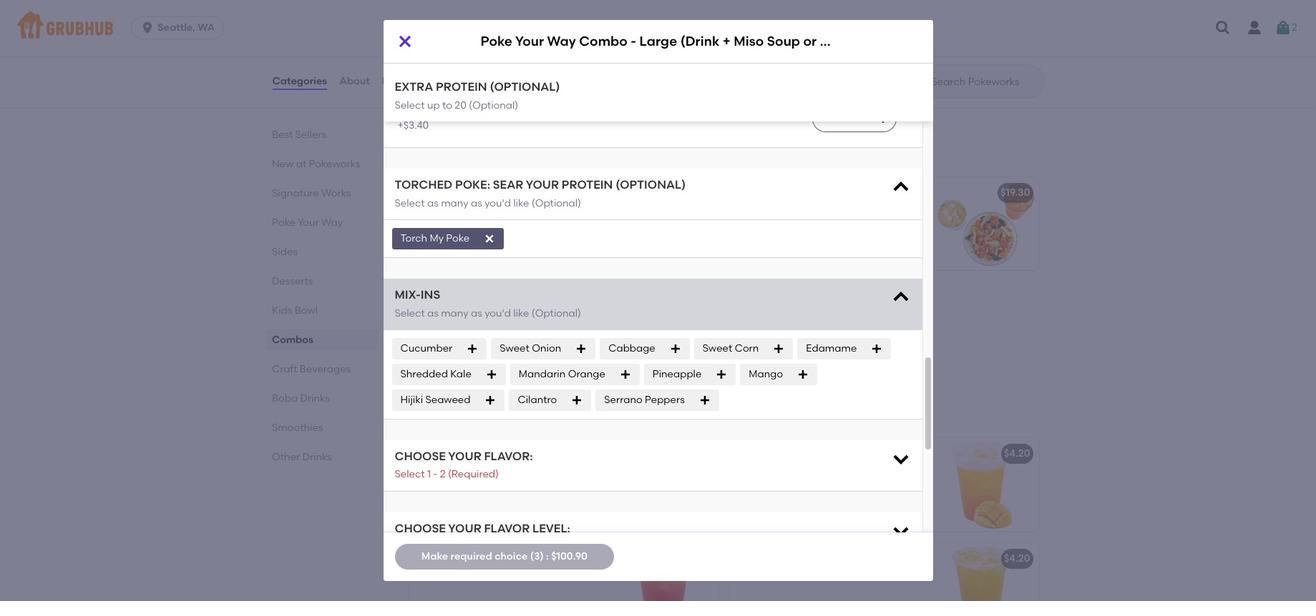 Task type: describe. For each thing, give the bounding box(es) containing it.
2 inside mix up to 2 proteins with your choice of base, mix-ins, toppings, and flavor.
[[784, 207, 790, 219]]

1 vertical spatial your
[[297, 217, 319, 229]]

poke your way
[[272, 217, 343, 229]]

serrano peppers
[[604, 394, 685, 406]]

lilikoi lemonade button
[[409, 439, 718, 532]]

svg image for serrano peppers
[[699, 395, 711, 406]]

svg image for torch my poke
[[484, 233, 495, 245]]

kale
[[450, 368, 472, 381]]

0 horizontal spatial combos
[[272, 334, 313, 346]]

serrano
[[604, 394, 643, 406]]

select inside mix-ins select as many as you'd like (optional)
[[395, 307, 425, 320]]

select inside torched poke: sear your protein (optional) select as many as you'd like (optional)
[[395, 197, 425, 209]]

cilantro
[[518, 394, 557, 406]]

your for flavor:
[[448, 450, 481, 464]]

corn
[[735, 343, 759, 355]]

lemonade for lilikoi lemonade
[[448, 448, 501, 460]]

0 vertical spatial way
[[547, 33, 576, 50]]

your for flavor
[[448, 522, 481, 536]]

2 button
[[1275, 15, 1298, 41]]

orange,
[[526, 66, 563, 78]]

signature works combo (drink + miso soup or kettle chips) image
[[611, 178, 718, 271]]

bowl
[[294, 305, 317, 317]]

poke:
[[455, 178, 490, 192]]

svg image for edamame
[[871, 343, 883, 355]]

0 vertical spatial poke your way combo - large (drink + miso soup or kettle chips)
[[481, 33, 904, 50]]

1 vertical spatial craft
[[406, 405, 446, 423]]

+$3.40 inside the tofu (v) +$3.40
[[398, 119, 429, 132]]

signature for signature works combo (drink + miso soup or kettle chips)
[[418, 187, 466, 199]]

lemonade for strawberry lemonade
[[475, 553, 527, 566]]

svg image for cucumber
[[467, 343, 478, 355]]

kids bowl image
[[611, 22, 718, 115]]

sweet
[[418, 66, 446, 78]]

drinks for boba drinks
[[300, 393, 329, 405]]

sellers
[[295, 129, 326, 141]]

boba drinks
[[272, 393, 329, 405]]

:
[[546, 551, 549, 563]]

1 horizontal spatial your
[[444, 292, 466, 304]]

kids bowl
[[272, 305, 317, 317]]

level:
[[533, 522, 570, 536]]

required
[[451, 551, 492, 563]]

sear
[[493, 178, 523, 192]]

seattle,
[[158, 21, 195, 34]]

your inside three proteins with your choice of mix ins, toppings, and flavor.
[[513, 312, 534, 325]]

your inside torched poke: sear your protein (optional) select as many as you'd like (optional)
[[526, 178, 559, 192]]

poke your way combo - large (drink + miso soup or kettle chips) image
[[611, 283, 718, 376]]

flavor
[[484, 522, 530, 536]]

peppers
[[645, 394, 685, 406]]

poke right my
[[446, 232, 470, 245]]

1 vertical spatial combo
[[501, 187, 537, 199]]

corn,
[[449, 66, 473, 78]]

edamame
[[806, 343, 857, 355]]

onion
[[532, 343, 561, 355]]

+$3.40 inside shrimp +$3.40
[[398, 61, 429, 73]]

mango lemonade image
[[932, 439, 1039, 532]]

- inside choose your flavor: select 1 - 2 (required)
[[433, 469, 438, 481]]

0 horizontal spatial soup
[[605, 187, 630, 199]]

mix-ins select as many as you'd like (optional)
[[395, 288, 581, 320]]

toppings, inside mix up to 2 proteins with your choice of base, mix-ins, toppings, and flavor.
[[819, 222, 864, 234]]

tofu
[[398, 105, 418, 117]]

mandarin orange
[[519, 368, 605, 381]]

torch
[[400, 232, 427, 245]]

extra
[[395, 80, 433, 94]]

ins
[[421, 288, 440, 302]]

many inside mix-ins select as many as you'd like (optional)
[[441, 307, 469, 320]]

as down ins
[[427, 307, 439, 320]]

0 vertical spatial -
[[631, 33, 636, 50]]

poke up tofu
[[481, 33, 512, 50]]

1 vertical spatial (drink
[[540, 187, 569, 199]]

shrimp +$3.40
[[398, 46, 432, 73]]

cabbage
[[609, 343, 655, 355]]

0 vertical spatial soup
[[767, 33, 800, 50]]

flavor:
[[484, 450, 533, 464]]

shrimp
[[398, 46, 432, 59]]

1 horizontal spatial kettle
[[674, 292, 703, 304]]

lilikoi lemonade
[[418, 448, 501, 460]]

tofu (v) +$3.40
[[398, 105, 433, 132]]

salad,
[[505, 80, 535, 92]]

2 vertical spatial way
[[468, 292, 490, 304]]

2 vertical spatial choice
[[495, 551, 528, 563]]

poke up three
[[418, 292, 442, 304]]

mandarin
[[519, 368, 566, 381]]

0 vertical spatial your
[[515, 33, 544, 50]]

your inside mix up to 2 proteins with your choice of base, mix-ins, toppings, and flavor.
[[857, 207, 878, 219]]

make
[[421, 551, 448, 563]]

svg image for cabbage
[[670, 343, 681, 355]]

0 vertical spatial large
[[640, 33, 677, 50]]

seattle, wa button
[[131, 16, 230, 39]]

as right three
[[471, 307, 482, 320]]

categories button
[[272, 56, 328, 107]]

2 vertical spatial combo
[[492, 292, 529, 304]]

about
[[339, 75, 370, 87]]

2 horizontal spatial miso
[[734, 33, 764, 50]]

chicken or tofu with white rice, sweet corn, mandarin orange, edamame, surimi salad, wonton crisps, and pokeworks classic
[[418, 51, 573, 107]]

strawberry lemonade
[[418, 553, 527, 566]]

rice,
[[545, 51, 566, 63]]

base,
[[750, 222, 777, 234]]

(optional) inside torched poke: sear your protein (optional) select as many as you'd like (optional)
[[616, 178, 686, 192]]

and inside mix up to 2 proteins with your choice of base, mix-ins, toppings, and flavor.
[[867, 222, 886, 234]]

svg image for sweet onion
[[576, 343, 587, 355]]

other drinks
[[272, 452, 332, 464]]

shredded kale
[[400, 368, 472, 381]]

with inside mix up to 2 proteins with your choice of base, mix-ins, toppings, and flavor.
[[834, 207, 855, 219]]

choice inside three proteins with your choice of mix ins, toppings, and flavor.
[[536, 312, 569, 325]]

extra protein (optional) select up to 20 (optional)
[[395, 80, 560, 111]]

hijiki seaweed
[[400, 394, 471, 406]]

svg image for mango
[[797, 369, 809, 381]]

to inside mix up to 2 proteins with your choice of base, mix-ins, toppings, and flavor.
[[772, 207, 782, 219]]

0 vertical spatial craft
[[272, 364, 297, 376]]

with inside three proteins with your choice of mix ins, toppings, and flavor.
[[490, 312, 510, 325]]

2 vertical spatial soup
[[635, 292, 660, 304]]

2 horizontal spatial kettle
[[820, 33, 858, 50]]

2 vertical spatial miso
[[609, 292, 632, 304]]

1 vertical spatial poke your way combo - large (drink + miso soup or kettle chips)
[[418, 292, 738, 304]]

$4.20 button for strawberry lemonade
[[730, 544, 1039, 602]]

1 vertical spatial way
[[321, 217, 343, 229]]

$7.80 +
[[682, 31, 712, 43]]

0 vertical spatial chips)
[[861, 33, 904, 50]]

svg image for cilantro
[[571, 395, 583, 406]]

sweet corn
[[703, 343, 759, 355]]

1 vertical spatial miso
[[580, 187, 603, 199]]

20
[[455, 99, 466, 111]]

choose your flavor level:
[[395, 522, 570, 536]]

sides
[[272, 246, 297, 258]]

lilikoi
[[418, 448, 446, 460]]

new
[[272, 158, 293, 170]]

works for signature works
[[321, 188, 351, 200]]

0 vertical spatial craft beverages
[[272, 364, 350, 376]]

up inside extra protein (optional) select up to 20 (optional)
[[427, 99, 440, 111]]

hijiki
[[400, 394, 423, 406]]

0 horizontal spatial beverages
[[299, 364, 350, 376]]

smoothies
[[272, 422, 323, 434]]

and inside chicken or tofu with white rice, sweet corn, mandarin orange, edamame, surimi salad, wonton crisps, and pokeworks classic
[[451, 95, 470, 107]]

svg image inside seattle, wa button
[[140, 21, 155, 35]]

protein inside torched poke: sear your protein (optional) select as many as you'd like (optional)
[[562, 178, 613, 192]]

of inside three proteins with your choice of mix ins, toppings, and flavor.
[[571, 312, 581, 325]]

2 vertical spatial (drink
[[569, 292, 599, 304]]

signature works
[[272, 188, 351, 200]]

classic
[[526, 95, 561, 107]]

mix-
[[779, 222, 801, 234]]

1
[[427, 469, 431, 481]]

best
[[272, 129, 293, 141]]

best sellers
[[272, 129, 326, 141]]

input item quantity number field for shrimp
[[839, 47, 870, 73]]

drinks for other drinks
[[302, 452, 332, 464]]

lilikoi green tea image
[[932, 544, 1039, 602]]

surimi
[[474, 80, 503, 92]]

mix
[[418, 327, 435, 339]]

(optional) inside torched poke: sear your protein (optional) select as many as you'd like (optional)
[[532, 197, 581, 209]]

three
[[418, 312, 446, 325]]

my
[[430, 232, 444, 245]]

svg image inside 2 'button'
[[1275, 19, 1292, 37]]

seattle, wa
[[158, 21, 215, 34]]

svg image for pineapple
[[716, 369, 727, 381]]

(optional) inside extra protein (optional) select up to 20 (optional)
[[469, 99, 518, 111]]

seaweed
[[425, 394, 471, 406]]

$4.20 for lilikoi lemonade
[[1004, 448, 1030, 460]]

edamame,
[[418, 80, 471, 92]]



Task type: locate. For each thing, give the bounding box(es) containing it.
ins, inside three proteins with your choice of mix ins, toppings, and flavor.
[[437, 327, 453, 339]]

0 horizontal spatial and
[[451, 95, 470, 107]]

kids
[[272, 305, 292, 317]]

you'd inside torched poke: sear your protein (optional) select as many as you'd like (optional)
[[485, 197, 511, 209]]

proteins right three
[[448, 312, 487, 325]]

sweet down three proteins with your choice of mix ins, toppings, and flavor.
[[500, 343, 530, 355]]

1 vertical spatial $4.20 button
[[730, 544, 1039, 602]]

craft beverages up 'boba drinks'
[[272, 364, 350, 376]]

torched
[[395, 178, 452, 192]]

0 vertical spatial up
[[427, 99, 440, 111]]

1 horizontal spatial pokeworks
[[473, 95, 524, 107]]

protein
[[436, 80, 487, 94], [562, 178, 613, 192]]

to up the mix-
[[772, 207, 782, 219]]

1 vertical spatial $4.20
[[1004, 553, 1030, 566]]

of down mix
[[738, 222, 748, 234]]

shredded
[[400, 368, 448, 381]]

1 horizontal spatial 2
[[784, 207, 790, 219]]

2 $4.20 from the top
[[1004, 553, 1030, 566]]

input item quantity number field for tofu (v)
[[839, 106, 870, 132]]

like inside mix-ins select as many as you'd like (optional)
[[513, 307, 529, 320]]

Search Pokeworks search field
[[930, 75, 1040, 89]]

like inside torched poke: sear your protein (optional) select as many as you'd like (optional)
[[513, 197, 529, 209]]

of inside mix up to 2 proteins with your choice of base, mix-ins, toppings, and flavor.
[[738, 222, 748, 234]]

2 input item quantity number field from the top
[[839, 106, 870, 132]]

1 vertical spatial protein
[[562, 178, 613, 192]]

lemonade up the (required)
[[448, 448, 501, 460]]

crisps,
[[418, 95, 448, 107]]

up
[[427, 99, 440, 111], [757, 207, 770, 219]]

2 vertical spatial (optional)
[[532, 307, 581, 320]]

1 vertical spatial many
[[441, 307, 469, 320]]

0 horizontal spatial $19.30
[[676, 187, 706, 199]]

2 inside choose your flavor: select 1 - 2 (required)
[[440, 469, 446, 481]]

of
[[738, 222, 748, 234], [571, 312, 581, 325]]

other
[[272, 452, 300, 464]]

select inside choose your flavor: select 1 - 2 (required)
[[395, 469, 425, 481]]

1 vertical spatial large
[[538, 292, 567, 304]]

beverages up 'boba drinks'
[[299, 364, 350, 376]]

0 horizontal spatial pokeworks
[[309, 158, 360, 170]]

lemonade
[[448, 448, 501, 460], [475, 553, 527, 566]]

drinks right the boba at the bottom left of page
[[300, 393, 329, 405]]

$19.30
[[676, 187, 706, 199], [1001, 187, 1030, 199]]

desserts
[[272, 276, 313, 288]]

1 vertical spatial beverages
[[450, 405, 529, 423]]

choose your flavor: select 1 - 2 (required)
[[395, 450, 533, 481]]

$100.90
[[551, 551, 588, 563]]

strawberry
[[418, 553, 472, 566]]

0 horizontal spatial miso
[[580, 187, 603, 199]]

0 vertical spatial ins,
[[801, 222, 816, 234]]

boba
[[272, 393, 297, 405]]

ins, right mix
[[437, 327, 453, 339]]

torch my poke
[[400, 232, 470, 245]]

pokeworks down the surimi
[[473, 95, 524, 107]]

poke your way combo - regular (drink + miso soup or kettle chips) image
[[932, 178, 1039, 271]]

to inside extra protein (optional) select up to 20 (optional)
[[442, 99, 452, 111]]

2 you'd from the top
[[485, 307, 511, 320]]

miso
[[734, 33, 764, 50], [580, 187, 603, 199], [609, 292, 632, 304]]

svg image
[[1275, 19, 1292, 37], [140, 21, 155, 35], [396, 33, 413, 50], [877, 55, 889, 66], [820, 113, 831, 124], [877, 113, 889, 124], [891, 178, 911, 198], [891, 288, 911, 308], [773, 343, 785, 355], [486, 369, 497, 381], [620, 369, 631, 381], [891, 449, 911, 469], [891, 522, 911, 542]]

select inside extra protein (optional) select up to 20 (optional)
[[395, 99, 425, 111]]

1 vertical spatial your
[[448, 450, 481, 464]]

0 vertical spatial (drink
[[681, 33, 720, 50]]

toppings, down mix-ins select as many as you'd like (optional)
[[455, 327, 501, 339]]

select down torched
[[395, 197, 425, 209]]

you'd
[[485, 197, 511, 209], [485, 307, 511, 320]]

1 vertical spatial chips)
[[676, 187, 708, 199]]

main navigation navigation
[[0, 0, 1316, 56]]

your up the required
[[448, 522, 481, 536]]

2 $19.30 from the left
[[1001, 187, 1030, 199]]

0 horizontal spatial way
[[321, 217, 343, 229]]

works for signature works combo (drink + miso soup or kettle chips)
[[468, 187, 498, 199]]

soup
[[767, 33, 800, 50], [605, 187, 630, 199], [635, 292, 660, 304]]

2 sweet from the left
[[703, 343, 732, 355]]

your
[[515, 33, 544, 50], [297, 217, 319, 229], [444, 292, 466, 304]]

1 vertical spatial -
[[531, 292, 536, 304]]

1 $4.20 button from the top
[[730, 439, 1039, 532]]

works down new at pokeworks
[[321, 188, 351, 200]]

0 horizontal spatial large
[[538, 292, 567, 304]]

1 vertical spatial 2
[[784, 207, 790, 219]]

choice
[[881, 207, 913, 219], [536, 312, 569, 325], [495, 551, 528, 563]]

1 horizontal spatial proteins
[[792, 207, 832, 219]]

strawberry lemonade image
[[611, 544, 718, 602]]

many
[[441, 197, 469, 209], [441, 307, 469, 320]]

0 vertical spatial pokeworks
[[473, 95, 524, 107]]

1 input item quantity number field from the top
[[839, 47, 870, 73]]

1 vertical spatial (optional)
[[532, 197, 581, 209]]

+$3.40 down tofu
[[398, 119, 429, 132]]

reviews button
[[381, 56, 423, 107]]

0 horizontal spatial to
[[442, 99, 452, 111]]

combos
[[406, 144, 469, 162], [272, 334, 313, 346]]

1 select from the top
[[395, 99, 425, 111]]

0 vertical spatial and
[[451, 95, 470, 107]]

1 vertical spatial like
[[513, 307, 529, 320]]

0 horizontal spatial (optional)
[[490, 80, 560, 94]]

1 you'd from the top
[[485, 197, 511, 209]]

sweet for sweet corn
[[703, 343, 732, 355]]

0 horizontal spatial works
[[321, 188, 351, 200]]

2 vertical spatial -
[[433, 469, 438, 481]]

many down poke:
[[441, 197, 469, 209]]

protein inside extra protein (optional) select up to 20 (optional)
[[436, 80, 487, 94]]

pineapple
[[653, 368, 702, 381]]

0 horizontal spatial kettle
[[645, 187, 674, 199]]

choose up make
[[395, 522, 446, 536]]

0 vertical spatial to
[[442, 99, 452, 111]]

way down signature works
[[321, 217, 343, 229]]

mango
[[749, 368, 783, 381]]

1 $4.20 from the top
[[1004, 448, 1030, 460]]

1 horizontal spatial signature
[[418, 187, 466, 199]]

flavor. up onion
[[525, 327, 554, 339]]

up down edamame,
[[427, 99, 440, 111]]

works right torched
[[468, 187, 498, 199]]

your inside choose your flavor: select 1 - 2 (required)
[[448, 450, 481, 464]]

svg image
[[1215, 19, 1232, 37], [820, 55, 831, 66], [484, 233, 495, 245], [467, 343, 478, 355], [576, 343, 587, 355], [670, 343, 681, 355], [871, 343, 883, 355], [716, 369, 727, 381], [797, 369, 809, 381], [485, 395, 496, 406], [571, 395, 583, 406], [699, 395, 711, 406]]

0 horizontal spatial protein
[[436, 80, 487, 94]]

three proteins with your choice of mix ins, toppings, and flavor.
[[418, 312, 581, 339]]

toppings, inside three proteins with your choice of mix ins, toppings, and flavor.
[[455, 327, 501, 339]]

1 horizontal spatial way
[[468, 292, 490, 304]]

craft up the boba at the bottom left of page
[[272, 364, 297, 376]]

way up rice,
[[547, 33, 576, 50]]

select down extra
[[395, 99, 425, 111]]

your right ins
[[444, 292, 466, 304]]

toppings, right the mix-
[[819, 222, 864, 234]]

1 many from the top
[[441, 197, 469, 209]]

mix up to 2 proteins with your choice of base, mix-ins, toppings, and flavor.
[[738, 207, 913, 248]]

choose up '1'
[[395, 450, 446, 464]]

pokeworks right at
[[309, 158, 360, 170]]

proteins up the mix-
[[792, 207, 832, 219]]

to left 20
[[442, 99, 452, 111]]

wa
[[198, 21, 215, 34]]

2 $4.20 button from the top
[[730, 544, 1039, 602]]

combos up torched
[[406, 144, 469, 162]]

0 vertical spatial (optional)
[[469, 99, 518, 111]]

-
[[631, 33, 636, 50], [531, 292, 536, 304], [433, 469, 438, 481]]

Input item quantity number field
[[839, 47, 870, 73], [839, 106, 870, 132]]

choose
[[395, 450, 446, 464], [395, 522, 446, 536]]

- left the $7.80
[[631, 33, 636, 50]]

1 $19.30 from the left
[[676, 187, 706, 199]]

signature for signature works
[[272, 188, 319, 200]]

ins, right base,
[[801, 222, 816, 234]]

craft beverages down kale
[[406, 405, 529, 423]]

1 vertical spatial drinks
[[302, 452, 332, 464]]

as
[[427, 197, 439, 209], [471, 197, 482, 209], [427, 307, 439, 320], [471, 307, 482, 320]]

signature up my
[[418, 187, 466, 199]]

combos down kids bowl on the left of the page
[[272, 334, 313, 346]]

1 horizontal spatial beverages
[[450, 405, 529, 423]]

lemonade down flavor
[[475, 553, 527, 566]]

svg image for hijiki seaweed
[[485, 395, 496, 406]]

2 horizontal spatial your
[[515, 33, 544, 50]]

+
[[706, 31, 712, 43], [723, 33, 731, 50], [572, 187, 578, 199], [601, 292, 607, 304]]

many inside torched poke: sear your protein (optional) select as many as you'd like (optional)
[[441, 197, 469, 209]]

- up three proteins with your choice of mix ins, toppings, and flavor.
[[531, 292, 536, 304]]

ins, inside mix up to 2 proteins with your choice of base, mix-ins, toppings, and flavor.
[[801, 222, 816, 234]]

$4.20 button for lilikoi lemonade
[[730, 439, 1039, 532]]

like up sweet onion
[[513, 307, 529, 320]]

$19.30 for poke your way combo - regular (drink + miso soup or kettle chips) 'image'
[[1001, 187, 1030, 199]]

strawberry lemonade button
[[409, 544, 718, 602]]

choice inside mix up to 2 proteins with your choice of base, mix-ins, toppings, and flavor.
[[881, 207, 913, 219]]

2 inside 2 'button'
[[1292, 21, 1298, 34]]

sweet for sweet onion
[[500, 343, 530, 355]]

2 like from the top
[[513, 307, 529, 320]]

1 horizontal spatial combos
[[406, 144, 469, 162]]

2 choose from the top
[[395, 522, 446, 536]]

about button
[[339, 56, 370, 107]]

select down mix-
[[395, 307, 425, 320]]

1 +$3.40 from the top
[[398, 61, 429, 73]]

white
[[517, 51, 543, 63]]

1 vertical spatial your
[[513, 312, 534, 325]]

0 horizontal spatial craft beverages
[[272, 364, 350, 376]]

+$3.40 down shrimp
[[398, 61, 429, 73]]

lilikoi lemonade image
[[611, 439, 718, 532]]

(optional)
[[469, 99, 518, 111], [532, 197, 581, 209], [532, 307, 581, 320]]

orange
[[568, 368, 605, 381]]

you'd inside mix-ins select as many as you'd like (optional)
[[485, 307, 511, 320]]

up up base,
[[757, 207, 770, 219]]

wonton
[[537, 80, 573, 92]]

+$3.40
[[398, 61, 429, 73], [398, 119, 429, 132]]

flavor. down base,
[[738, 236, 768, 248]]

0 vertical spatial $4.20
[[1004, 448, 1030, 460]]

1 like from the top
[[513, 197, 529, 209]]

0 horizontal spatial choice
[[495, 551, 528, 563]]

2 vertical spatial chips)
[[706, 292, 738, 304]]

0 horizontal spatial -
[[433, 469, 438, 481]]

0 vertical spatial toppings,
[[819, 222, 864, 234]]

svg image inside main navigation navigation
[[1215, 19, 1232, 37]]

your up white
[[515, 33, 544, 50]]

signature works combo (drink + miso soup or kettle chips)
[[418, 187, 708, 199]]

you'd up sweet onion
[[485, 307, 511, 320]]

mix
[[738, 207, 755, 219]]

0 vertical spatial your
[[526, 178, 559, 192]]

2 select from the top
[[395, 197, 425, 209]]

flavor. inside mix up to 2 proteins with your choice of base, mix-ins, toppings, and flavor.
[[738, 236, 768, 248]]

2 many from the top
[[441, 307, 469, 320]]

1 vertical spatial lemonade
[[475, 553, 527, 566]]

choose for choose your flavor level:
[[395, 522, 446, 536]]

large left the $7.80
[[640, 33, 677, 50]]

cucumber
[[400, 343, 453, 355]]

1 vertical spatial and
[[867, 222, 886, 234]]

1 horizontal spatial sweet
[[703, 343, 732, 355]]

2 horizontal spatial way
[[547, 33, 576, 50]]

(optional) inside extra protein (optional) select up to 20 (optional)
[[490, 80, 560, 94]]

(v)
[[421, 105, 433, 117]]

signature down at
[[272, 188, 319, 200]]

$19.30 for signature works combo (drink + miso soup or kettle chips) image
[[676, 187, 706, 199]]

your
[[857, 207, 878, 219], [513, 312, 534, 325]]

2 vertical spatial 2
[[440, 469, 446, 481]]

0 vertical spatial lemonade
[[448, 448, 501, 460]]

1 vertical spatial craft beverages
[[406, 405, 529, 423]]

as down poke:
[[471, 197, 482, 209]]

1 vertical spatial toppings,
[[455, 327, 501, 339]]

(3)
[[530, 551, 544, 563]]

2 +$3.40 from the top
[[398, 119, 429, 132]]

poke up the sides
[[272, 217, 295, 229]]

pokeworks inside chicken or tofu with white rice, sweet corn, mandarin orange, edamame, surimi salad, wonton crisps, and pokeworks classic
[[473, 95, 524, 107]]

and inside three proteins with your choice of mix ins, toppings, and flavor.
[[503, 327, 523, 339]]

flavor.
[[738, 236, 768, 248], [525, 327, 554, 339]]

of up orange
[[571, 312, 581, 325]]

1 horizontal spatial craft
[[406, 405, 446, 423]]

1 vertical spatial pokeworks
[[309, 158, 360, 170]]

craft
[[272, 364, 297, 376], [406, 405, 446, 423]]

chicken
[[418, 51, 457, 63]]

sweet left corn
[[703, 343, 732, 355]]

0 vertical spatial beverages
[[299, 364, 350, 376]]

at
[[296, 158, 306, 170]]

2 horizontal spatial 2
[[1292, 21, 1298, 34]]

your right sear
[[526, 178, 559, 192]]

2 horizontal spatial -
[[631, 33, 636, 50]]

2 horizontal spatial choice
[[881, 207, 913, 219]]

many up cucumber
[[441, 307, 469, 320]]

sweet onion
[[500, 343, 561, 355]]

0 horizontal spatial your
[[297, 217, 319, 229]]

your up the (required)
[[448, 450, 481, 464]]

reviews
[[382, 75, 422, 87]]

make required choice (3) : $100.90
[[421, 551, 588, 563]]

1 vertical spatial flavor.
[[525, 327, 554, 339]]

1 vertical spatial with
[[834, 207, 855, 219]]

up inside mix up to 2 proteins with your choice of base, mix-ins, toppings, and flavor.
[[757, 207, 770, 219]]

mandarin
[[476, 66, 523, 78]]

0 vertical spatial (optional)
[[490, 80, 560, 94]]

1 vertical spatial to
[[772, 207, 782, 219]]

or inside chicken or tofu with white rice, sweet corn, mandarin orange, edamame, surimi salad, wonton crisps, and pokeworks classic
[[460, 51, 470, 63]]

0 vertical spatial proteins
[[792, 207, 832, 219]]

1 horizontal spatial of
[[738, 222, 748, 234]]

1 horizontal spatial works
[[468, 187, 498, 199]]

(required)
[[448, 469, 499, 481]]

1 vertical spatial choose
[[395, 522, 446, 536]]

mix-
[[395, 288, 421, 302]]

2 vertical spatial with
[[490, 312, 510, 325]]

your down signature works
[[297, 217, 319, 229]]

flavor. inside three proteins with your choice of mix ins, toppings, and flavor.
[[525, 327, 554, 339]]

torched poke: sear your protein (optional) select as many as you'd like (optional)
[[395, 178, 686, 209]]

0 horizontal spatial of
[[571, 312, 581, 325]]

categories
[[272, 75, 327, 87]]

select left '1'
[[395, 469, 425, 481]]

1 vertical spatial combos
[[272, 334, 313, 346]]

craft down shredded
[[406, 405, 446, 423]]

large
[[640, 33, 677, 50], [538, 292, 567, 304]]

drinks right other at the left bottom of page
[[302, 452, 332, 464]]

- right '1'
[[433, 469, 438, 481]]

3 select from the top
[[395, 307, 425, 320]]

choose inside choose your flavor: select 1 - 2 (required)
[[395, 450, 446, 464]]

1 horizontal spatial toppings,
[[819, 222, 864, 234]]

with
[[494, 51, 514, 63], [834, 207, 855, 219], [490, 312, 510, 325]]

0 vertical spatial combo
[[579, 33, 628, 50]]

0 horizontal spatial your
[[513, 312, 534, 325]]

like down sear
[[513, 197, 529, 209]]

1 vertical spatial choice
[[536, 312, 569, 325]]

0 vertical spatial many
[[441, 197, 469, 209]]

proteins inside three proteins with your choice of mix ins, toppings, and flavor.
[[448, 312, 487, 325]]

you'd down sear
[[485, 197, 511, 209]]

way up three proteins with your choice of mix ins, toppings, and flavor.
[[468, 292, 490, 304]]

0 vertical spatial you'd
[[485, 197, 511, 209]]

1 sweet from the left
[[500, 343, 530, 355]]

as down torched
[[427, 197, 439, 209]]

select
[[395, 99, 425, 111], [395, 197, 425, 209], [395, 307, 425, 320], [395, 469, 425, 481]]

choose for choose your flavor: select 1 - 2 (required)
[[395, 450, 446, 464]]

(optional) inside mix-ins select as many as you'd like (optional)
[[532, 307, 581, 320]]

1 vertical spatial +$3.40
[[398, 119, 429, 132]]

drinks
[[300, 393, 329, 405], [302, 452, 332, 464]]

large up onion
[[538, 292, 567, 304]]

0 horizontal spatial signature
[[272, 188, 319, 200]]

works
[[468, 187, 498, 199], [321, 188, 351, 200]]

signature
[[418, 187, 466, 199], [272, 188, 319, 200]]

with inside chicken or tofu with white rice, sweet corn, mandarin orange, edamame, surimi salad, wonton crisps, and pokeworks classic
[[494, 51, 514, 63]]

proteins inside mix up to 2 proteins with your choice of base, mix-ins, toppings, and flavor.
[[792, 207, 832, 219]]

1 choose from the top
[[395, 450, 446, 464]]

4 select from the top
[[395, 469, 425, 481]]

beverages up flavor:
[[450, 405, 529, 423]]

$4.20 for strawberry lemonade
[[1004, 553, 1030, 566]]

1 horizontal spatial -
[[531, 292, 536, 304]]



Task type: vqa. For each thing, say whether or not it's contained in the screenshot.
New in the left of the page
yes



